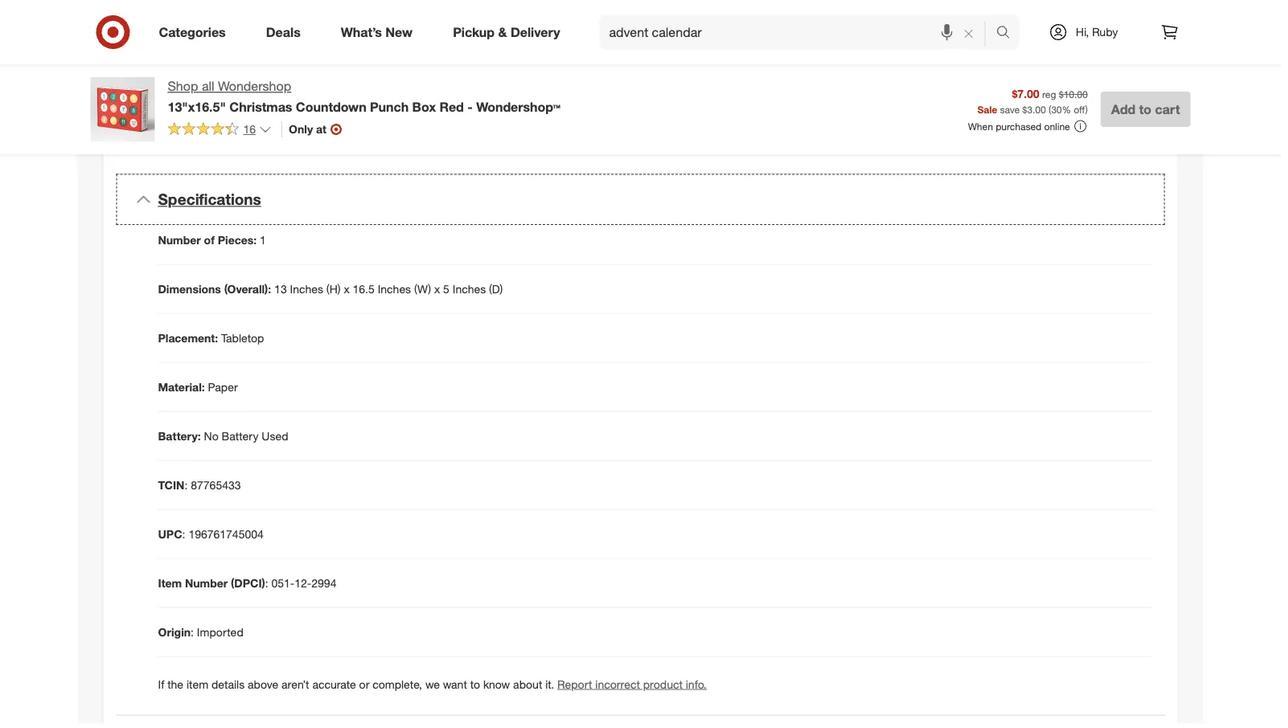 Task type: describe. For each thing, give the bounding box(es) containing it.
upc
[[158, 527, 182, 541]]

add to cart
[[1111, 101, 1180, 117]]

details
[[212, 678, 245, 692]]

you
[[1034, 58, 1052, 72]]

1 vertical spatial 1
[[260, 233, 266, 247]]

: for 87765433
[[185, 478, 188, 492]]

1 vertical spatial tabletop
[[221, 331, 264, 345]]

dotted
[[701, 58, 734, 72]]

shop
[[168, 78, 198, 94]]

tcin : 87765433
[[158, 478, 241, 492]]

%
[[1062, 103, 1071, 115]]

1 horizontal spatial countdown
[[853, 42, 909, 56]]

a up you at the right top
[[1051, 42, 1057, 56]]

3 inches from the left
[[453, 282, 486, 296]]

complete,
[[373, 678, 422, 692]]

for
[[927, 90, 940, 104]]

incorporating
[[730, 90, 797, 104]]

$7.00 reg $10.00 sale save $ 3.00 ( 30 % off )
[[978, 87, 1088, 115]]

we
[[425, 678, 440, 692]]

)
[[1086, 103, 1088, 115]]

specifications button
[[116, 174, 1165, 225]]

wondershop™
[[476, 99, 561, 115]]

placement: tabletop
[[158, 331, 264, 345]]

and
[[780, 58, 799, 72]]

material: paper
[[158, 380, 238, 394]]

off
[[1074, 103, 1086, 115]]

holiday
[[793, 26, 829, 40]]

: left 051-
[[265, 576, 268, 590]]

(
[[1049, 103, 1052, 115]]

87765433
[[191, 478, 241, 492]]

online
[[1045, 120, 1070, 132]]

featuring
[[766, 74, 813, 88]]

cute
[[909, 26, 931, 40]]

specifications
[[158, 190, 261, 209]]

will
[[1047, 74, 1063, 88]]

reusable
[[174, 100, 221, 114]]

13
[[274, 282, 287, 296]]

1 inches from the left
[[290, 282, 323, 296]]

report incorrect product info. button
[[558, 677, 707, 693]]

no
[[204, 429, 219, 443]]

days
[[717, 26, 741, 40]]

1 vertical spatial paper
[[208, 380, 238, 394]]

(overall):
[[224, 282, 271, 296]]

(d)
[[489, 282, 503, 296]]

0 vertical spatial tabletop
[[174, 78, 217, 92]]

a up close
[[692, 58, 698, 72]]

decor
[[894, 90, 924, 104]]

What can we help you find? suggestions appear below search field
[[600, 14, 1000, 50]]

upc : 196761745004
[[158, 527, 264, 541]]

hue
[[1112, 42, 1131, 56]]

to left "help"
[[996, 58, 1006, 72]]

delivery
[[511, 24, 560, 40]]

when
[[968, 120, 993, 132]]

numbers
[[851, 58, 896, 72]]

seasonal
[[847, 90, 891, 104]]

16 link
[[168, 121, 272, 140]]

2 vertical spatial the
[[167, 678, 183, 692]]

196761745004
[[189, 527, 264, 541]]

if
[[158, 678, 164, 692]]

add to cart button
[[1101, 92, 1191, 127]]

2 horizontal spatial countdown
[[965, 74, 1021, 88]]

when purchased online
[[968, 120, 1070, 132]]

item
[[187, 678, 208, 692]]

or
[[359, 678, 369, 692]]

description track the days until your holiday celebrations in cute style with this christmas countdown punch box from wondershop™. this countdown to christmas box comes in a bright red hue with a dotted pattern, and it has the numbers 1 to 12 punched in to help you keep track of how close christmas is. featuring a reusable design, this paper countdown box will be a piece your family loves incorporating into your seasonal decor for years to come.
[[668, 3, 1145, 104]]

: for 196761745004
[[182, 527, 185, 541]]

paper
[[932, 74, 962, 88]]

family
[[668, 90, 698, 104]]

forest stewardship council certified
[[174, 123, 359, 137]]

years
[[943, 90, 970, 104]]

item number (dpci) : 051-12-2994
[[158, 576, 337, 590]]

reg
[[1042, 88, 1057, 100]]

2994
[[312, 576, 337, 590]]

design,
[[872, 74, 908, 88]]

all
[[202, 78, 214, 94]]

wondershop™.
[[752, 42, 826, 56]]

dimensions (overall): 13 inches (h) x 16.5 inches (w) x 5 inches (d)
[[158, 282, 503, 296]]

council
[[274, 123, 312, 137]]

loves
[[701, 90, 727, 104]]

wondershop
[[218, 78, 291, 94]]

(h)
[[326, 282, 341, 296]]

reusable design
[[174, 100, 258, 114]]

pickup & delivery link
[[439, 14, 580, 50]]

1 horizontal spatial the
[[698, 26, 714, 40]]

5
[[443, 282, 450, 296]]

categories link
[[145, 14, 246, 50]]

&
[[498, 24, 507, 40]]

: for imported
[[191, 625, 194, 639]]

1 horizontal spatial in
[[985, 58, 993, 72]]

christmas down dotted
[[698, 74, 749, 88]]

pattern,
[[738, 58, 776, 72]]

shop all wondershop 13"x16.5" christmas countdown punch box red - wondershop™
[[168, 78, 561, 115]]

used
[[262, 429, 288, 443]]

info.
[[686, 678, 707, 692]]

material:
[[158, 380, 205, 394]]



Task type: vqa. For each thing, say whether or not it's contained in the screenshot.


Task type: locate. For each thing, give the bounding box(es) containing it.
1 vertical spatial with
[[668, 58, 689, 72]]

0 horizontal spatial inches
[[290, 282, 323, 296]]

1 horizontal spatial box
[[703, 42, 723, 56]]

punch inside description track the days until your holiday celebrations in cute style with this christmas countdown punch box from wondershop™. this countdown to christmas box comes in a bright red hue with a dotted pattern, and it has the numbers 1 to 12 punched in to help you keep track of how close christmas is. featuring a reusable design, this paper countdown box will be a piece your family loves incorporating into your seasonal decor for years to come.
[[668, 42, 700, 56]]

0 vertical spatial of
[[1111, 58, 1121, 72]]

christmas inside shop all wondershop 13"x16.5" christmas countdown punch box red - wondershop™
[[229, 99, 292, 115]]

the down description
[[698, 26, 714, 40]]

what's new link
[[327, 14, 433, 50]]

christmas
[[1005, 26, 1057, 40], [174, 33, 225, 47], [925, 42, 976, 56], [698, 74, 749, 88], [229, 99, 292, 115]]

the right if on the left bottom of page
[[167, 678, 183, 692]]

countdown up material
[[229, 33, 285, 47]]

box down you at the right top
[[1025, 74, 1043, 88]]

-
[[468, 99, 473, 115]]

in right punched
[[985, 58, 993, 72]]

number of pieces: 1
[[158, 233, 266, 247]]

search button
[[989, 14, 1028, 53]]

to down cute in the top of the page
[[912, 42, 922, 56]]

box
[[703, 42, 723, 56], [412, 99, 436, 115]]

punch
[[288, 33, 319, 47]]

to inside button
[[1139, 101, 1152, 117]]

christmas up comes
[[1005, 26, 1057, 40]]

sale
[[978, 103, 998, 115]]

1 horizontal spatial inches
[[378, 282, 411, 296]]

what's
[[341, 24, 382, 40]]

1 horizontal spatial x
[[434, 282, 440, 296]]

know
[[483, 678, 510, 692]]

your down reusable
[[822, 90, 843, 104]]

1 horizontal spatial paper
[[208, 380, 238, 394]]

1 vertical spatial in
[[1039, 42, 1047, 56]]

1 horizontal spatial countdown
[[1060, 26, 1118, 40]]

box inside shop all wondershop 13"x16.5" christmas countdown punch box red - wondershop™
[[412, 99, 436, 115]]

punch inside shop all wondershop 13"x16.5" christmas countdown punch box red - wondershop™
[[370, 99, 409, 115]]

punch down track
[[668, 42, 700, 56]]

want
[[443, 678, 467, 692]]

1 vertical spatial the
[[832, 58, 848, 72]]

tabletop down (overall):
[[221, 331, 264, 345]]

origin
[[158, 625, 191, 639]]

0 horizontal spatial with
[[668, 58, 689, 72]]

0 horizontal spatial in
[[897, 26, 905, 40]]

0 vertical spatial the
[[698, 26, 714, 40]]

track
[[668, 26, 694, 40]]

with right style
[[960, 26, 981, 40]]

punched
[[937, 58, 981, 72]]

it
[[802, 58, 808, 72]]

christmas down style
[[925, 42, 976, 56]]

your down how
[[1122, 74, 1144, 88]]

track
[[1083, 58, 1108, 72]]

pieces:
[[218, 233, 257, 247]]

0 vertical spatial box
[[703, 42, 723, 56]]

1
[[899, 58, 905, 72], [260, 233, 266, 247]]

0 horizontal spatial tabletop
[[174, 78, 217, 92]]

12
[[921, 58, 934, 72]]

2 vertical spatial in
[[985, 58, 993, 72]]

countdown inside description track the days until your holiday celebrations in cute style with this christmas countdown punch box from wondershop™. this countdown to christmas box comes in a bright red hue with a dotted pattern, and it has the numbers 1 to 12 punched in to help you keep track of how close christmas is. featuring a reusable design, this paper countdown box will be a piece your family loves incorporating into your seasonal decor for years to come.
[[1060, 26, 1118, 40]]

punch left red
[[370, 99, 409, 115]]

forest
[[174, 123, 206, 137]]

this up comes
[[984, 26, 1002, 40]]

0 horizontal spatial box
[[412, 99, 436, 115]]

051-
[[271, 576, 295, 590]]

: left imported
[[191, 625, 194, 639]]

1 vertical spatial your
[[1122, 74, 1144, 88]]

your
[[768, 26, 790, 40], [1122, 74, 1144, 88], [822, 90, 843, 104]]

battery: no battery used
[[158, 429, 288, 443]]

1 horizontal spatial tabletop
[[221, 331, 264, 345]]

countdown inside shop all wondershop 13"x16.5" christmas countdown punch box red - wondershop™
[[296, 99, 367, 115]]

1 horizontal spatial your
[[822, 90, 843, 104]]

christmas up paper material
[[174, 33, 225, 47]]

in left cute in the top of the page
[[897, 26, 905, 40]]

12-
[[295, 576, 312, 590]]

2 horizontal spatial inches
[[453, 282, 486, 296]]

countdown up red
[[1060, 26, 1118, 40]]

2 inches from the left
[[378, 282, 411, 296]]

it.
[[546, 678, 554, 692]]

1 horizontal spatial 1
[[899, 58, 905, 72]]

1 horizontal spatial of
[[1111, 58, 1121, 72]]

about
[[513, 678, 542, 692]]

help
[[1010, 58, 1031, 72]]

material
[[207, 55, 248, 69]]

item
[[158, 576, 182, 590]]

2 horizontal spatial box
[[1025, 74, 1043, 88]]

a right the be
[[1082, 74, 1088, 88]]

0 vertical spatial countdown
[[1060, 26, 1118, 40]]

0 vertical spatial 1
[[899, 58, 905, 72]]

0 vertical spatial number
[[158, 233, 201, 247]]

box left red
[[412, 99, 436, 115]]

0 vertical spatial your
[[768, 26, 790, 40]]

countdown up numbers
[[853, 42, 909, 56]]

1 vertical spatial of
[[204, 233, 215, 247]]

only
[[289, 122, 313, 136]]

inches
[[290, 282, 323, 296], [378, 282, 411, 296], [453, 282, 486, 296]]

0 horizontal spatial punch
[[370, 99, 409, 115]]

how
[[1124, 58, 1145, 72]]

new
[[386, 24, 413, 40]]

16.5
[[353, 282, 375, 296]]

2 horizontal spatial in
[[1039, 42, 1047, 56]]

number right item
[[185, 576, 228, 590]]

1 vertical spatial punch
[[370, 99, 409, 115]]

0 horizontal spatial countdown
[[296, 99, 367, 115]]

to left 12
[[908, 58, 918, 72]]

christmas countdown punch box
[[174, 33, 342, 47]]

box down search
[[980, 42, 998, 56]]

tabletop
[[174, 78, 217, 92], [221, 331, 264, 345]]

of down hue
[[1111, 58, 1121, 72]]

image of 13"x16.5" christmas countdown punch box red - wondershop™ image
[[90, 77, 155, 142]]

this down 12
[[911, 74, 929, 88]]

3.00
[[1027, 103, 1046, 115]]

hi,
[[1076, 25, 1089, 39]]

has
[[811, 58, 829, 72]]

with up close
[[668, 58, 689, 72]]

the down this
[[832, 58, 848, 72]]

1 horizontal spatial punch
[[668, 42, 700, 56]]

box right punch
[[323, 33, 342, 47]]

style
[[934, 26, 957, 40]]

origin : imported
[[158, 625, 244, 639]]

0 horizontal spatial the
[[167, 678, 183, 692]]

countdown
[[229, 33, 285, 47], [853, 42, 909, 56], [965, 74, 1021, 88]]

countdown
[[1060, 26, 1118, 40], [296, 99, 367, 115]]

christmas down "wondershop"
[[229, 99, 292, 115]]

countdown up certified
[[296, 99, 367, 115]]

2 horizontal spatial the
[[832, 58, 848, 72]]

0 vertical spatial with
[[960, 26, 981, 40]]

accurate
[[312, 678, 356, 692]]

30
[[1052, 103, 1062, 115]]

stewardship
[[209, 123, 271, 137]]

close
[[668, 74, 695, 88]]

1 vertical spatial this
[[911, 74, 929, 88]]

0 horizontal spatial of
[[204, 233, 215, 247]]

box up dotted
[[703, 42, 723, 56]]

pickup
[[453, 24, 495, 40]]

0 vertical spatial punch
[[668, 42, 700, 56]]

1 up design,
[[899, 58, 905, 72]]

ruby
[[1092, 25, 1118, 39]]

x left 5
[[434, 282, 440, 296]]

paper
[[174, 55, 204, 69], [208, 380, 238, 394]]

0 horizontal spatial x
[[344, 282, 350, 296]]

0 horizontal spatial this
[[911, 74, 929, 88]]

tabletop display
[[174, 78, 256, 92]]

inches left (w)
[[378, 282, 411, 296]]

1 right pieces:
[[260, 233, 266, 247]]

1 vertical spatial countdown
[[296, 99, 367, 115]]

into
[[800, 90, 818, 104]]

to right the want
[[470, 678, 480, 692]]

incorrect
[[596, 678, 640, 692]]

celebrations
[[832, 26, 894, 40]]

hi, ruby
[[1076, 25, 1118, 39]]

2 vertical spatial your
[[822, 90, 843, 104]]

1 inside description track the days until your holiday celebrations in cute style with this christmas countdown punch box from wondershop™. this countdown to christmas box comes in a bright red hue with a dotted pattern, and it has the numbers 1 to 12 punched in to help you keep track of how close christmas is. featuring a reusable design, this paper countdown box will be a piece your family loves incorporating into your seasonal decor for years to come.
[[899, 58, 905, 72]]

2 x from the left
[[434, 282, 440, 296]]

0 vertical spatial in
[[897, 26, 905, 40]]

0 horizontal spatial box
[[323, 33, 342, 47]]

display
[[220, 78, 256, 92]]

certified
[[315, 123, 359, 137]]

0 horizontal spatial 1
[[260, 233, 266, 247]]

paper right material: at the bottom of page
[[208, 380, 238, 394]]

a down has
[[817, 74, 823, 88]]

:
[[185, 478, 188, 492], [182, 527, 185, 541], [265, 576, 268, 590], [191, 625, 194, 639]]

purchased
[[996, 120, 1042, 132]]

1 horizontal spatial box
[[980, 42, 998, 56]]

$
[[1023, 103, 1027, 115]]

search
[[989, 26, 1028, 41]]

to right "add"
[[1139, 101, 1152, 117]]

number up dimensions
[[158, 233, 201, 247]]

tabletop up 13"x16.5"
[[174, 78, 217, 92]]

keep
[[1056, 58, 1080, 72]]

1 vertical spatial number
[[185, 576, 228, 590]]

x right (h)
[[344, 282, 350, 296]]

0 vertical spatial paper
[[174, 55, 204, 69]]

design
[[224, 100, 258, 114]]

what's new
[[341, 24, 413, 40]]

number
[[158, 233, 201, 247], [185, 576, 228, 590]]

: left 87765433
[[185, 478, 188, 492]]

inches right 13 on the top left of the page
[[290, 282, 323, 296]]

inches right 5
[[453, 282, 486, 296]]

your up wondershop™.
[[768, 26, 790, 40]]

in up you at the right top
[[1039, 42, 1047, 56]]

a
[[1051, 42, 1057, 56], [692, 58, 698, 72], [817, 74, 823, 88], [1082, 74, 1088, 88]]

save
[[1000, 103, 1020, 115]]

in
[[897, 26, 905, 40], [1039, 42, 1047, 56], [985, 58, 993, 72]]

paper up shop
[[174, 55, 204, 69]]

box inside description track the days until your holiday celebrations in cute style with this christmas countdown punch box from wondershop™. this countdown to christmas box comes in a bright red hue with a dotted pattern, and it has the numbers 1 to 12 punched in to help you keep track of how close christmas is. featuring a reusable design, this paper countdown box will be a piece your family loves incorporating into your seasonal decor for years to come.
[[703, 42, 723, 56]]

placement:
[[158, 331, 218, 345]]

of inside description track the days until your holiday celebrations in cute style with this christmas countdown punch box from wondershop™. this countdown to christmas box comes in a bright red hue with a dotted pattern, and it has the numbers 1 to 12 punched in to help you keep track of how close christmas is. featuring a reusable design, this paper countdown box will be a piece your family loves incorporating into your seasonal decor for years to come.
[[1111, 58, 1121, 72]]

1 horizontal spatial with
[[960, 26, 981, 40]]

: left 196761745004
[[182, 527, 185, 541]]

add
[[1111, 101, 1136, 117]]

2 horizontal spatial your
[[1122, 74, 1144, 88]]

tcin
[[158, 478, 185, 492]]

0 horizontal spatial countdown
[[229, 33, 285, 47]]

1 horizontal spatial this
[[984, 26, 1002, 40]]

piece
[[1091, 74, 1119, 88]]

0 horizontal spatial paper
[[174, 55, 204, 69]]

product
[[643, 678, 683, 692]]

1 vertical spatial box
[[412, 99, 436, 115]]

of left pieces:
[[204, 233, 215, 247]]

countdown up come. at the right
[[965, 74, 1021, 88]]

to right years
[[974, 90, 984, 104]]

0 vertical spatial this
[[984, 26, 1002, 40]]

1 x from the left
[[344, 282, 350, 296]]

0 horizontal spatial your
[[768, 26, 790, 40]]



